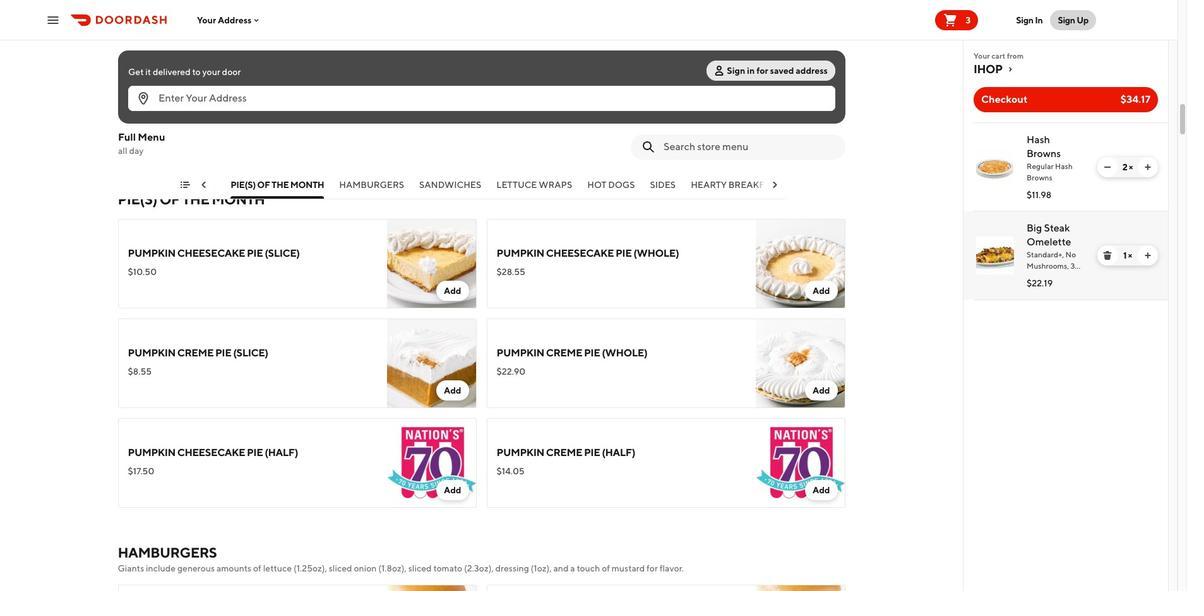 Task type: describe. For each thing, give the bounding box(es) containing it.
breakfast for new
[[116, 180, 168, 190]]

pumpkin cheesecake pie (slice)
[[128, 248, 300, 260]]

sign for sign in
[[1016, 15, 1034, 25]]

cheesecake for (half)
[[177, 447, 245, 459]]

our for our 12-inch tortilla is loaded with three eggs, a full order of breakfast meat, american or cheddar cheese, and crispy golden hash browns.   personalize your burrito with onions, tomatoes, jalapeños, or choose other options.
[[128, 0, 144, 8]]

(1.8oz),
[[378, 564, 407, 574]]

pumpkin cheesecake pie (whole)
[[497, 248, 679, 260]]

cheddar inside our 12-inch tortilla is loaded with three eggs, half order of breakfast meat, american or cheddar cheese, and crispy golden hash browns.   personalize your burrito with onions, tomatoes, jalapeños, or choose other options.
[[611, 11, 644, 21]]

2 $10.50 from the top
[[128, 267, 157, 277]]

1 horizontal spatial of
[[257, 180, 270, 190]]

(half) for pumpkin cheesecake pie (half)
[[265, 447, 298, 459]]

cheesecake for (whole)
[[546, 248, 614, 260]]

pie for pumpkin cheesecake pie (whole)
[[616, 248, 632, 260]]

breakfast inside our 12-inch tortilla is loaded with three eggs, half order of breakfast meat, american or cheddar cheese, and crispy golden hash browns.   personalize your burrito with onions, tomatoes, jalapeños, or choose other options.
[[497, 11, 534, 21]]

(whole) for pumpkin creme pie (whole)
[[602, 347, 647, 359]]

burrito inside our 12-inch tortilla is loaded with three eggs, half order of breakfast meat, american or cheddar cheese, and crispy golden hash browns.   personalize your burrito with onions, tomatoes, jalapeños, or choose other options.
[[648, 23, 675, 33]]

hash browns image
[[976, 148, 1014, 186]]

2 browns from the top
[[1027, 173, 1053, 183]]

add button for pumpkin creme pie (half)
[[805, 481, 838, 501]]

(2.3oz),
[[464, 564, 494, 574]]

it
[[145, 67, 151, 77]]

sign in
[[1016, 15, 1043, 25]]

view menu button
[[551, 559, 636, 584]]

pumpkin creme pie (half) image
[[756, 419, 845, 508]]

(slice) for pumpkin cheesecake pie (slice)
[[265, 248, 300, 260]]

view
[[576, 565, 600, 577]]

tomatoes, inside our 12-inch tortilla is loaded with three eggs, half order of breakfast meat, american or cheddar cheese, and crispy golden hash browns.   personalize your burrito with onions, tomatoes, jalapeños, or choose other options.
[[497, 36, 536, 46]]

and inside hamburgers giants include generous amounts of lettuce (1.25oz), sliced onion (1.8oz), sliced tomato (2.3oz), dressing (1oz), and a touch of mustard for flavor.
[[554, 564, 569, 574]]

0 vertical spatial hash
[[1027, 134, 1050, 146]]

(1oz),
[[531, 564, 552, 574]]

2 sliced from the left
[[408, 564, 432, 574]]

hearty
[[691, 180, 727, 190]]

(1.25oz),
[[294, 564, 327, 574]]

sign for sign up
[[1058, 15, 1075, 25]]

$15.60
[[128, 26, 156, 36]]

onions, inside our 12-inch tortilla is loaded with three eggs, a full order of breakfast meat, american or cheddar cheese, and crispy golden hash browns.   personalize your burrito with onions, tomatoes, jalapeños, or choose other options.
[[328, 23, 356, 33]]

our 12-inch tortilla is loaded with three eggs, half order of breakfast meat, american or cheddar cheese, and crispy golden hash browns.   personalize your burrito with onions, tomatoes, jalapeños, or choose other options.
[[497, 0, 725, 46]]

cheesecake for (slice)
[[177, 248, 245, 260]]

pumpkin for pumpkin creme pie (whole)
[[497, 347, 544, 359]]

inch for meat,
[[527, 0, 544, 8]]

american inside our 12-inch tortilla is loaded with three eggs, a full order of breakfast meat, american or cheddar cheese, and crispy golden hash browns.   personalize your burrito with onions, tomatoes, jalapeños, or choose other options.
[[192, 11, 230, 21]]

three for cheese,
[[630, 0, 652, 8]]

1 ×
[[1123, 251, 1132, 261]]

is for american
[[573, 0, 579, 8]]

our for our 12-inch tortilla is loaded with three eggs, half order of breakfast meat, american or cheddar cheese, and crispy golden hash browns.   personalize your burrito with onions, tomatoes, jalapeños, or choose other options.
[[497, 0, 513, 8]]

pancakes,
[[1027, 273, 1061, 282]]

onion
[[354, 564, 377, 574]]

1 browns from the top
[[1027, 148, 1061, 160]]

is for meat,
[[205, 0, 211, 8]]

tomatoes, inside burrito no meat our 12-inch tortilla is loaded with three eggs, american or cheddar cheese, and crispy golden hash browns. personalize your burrito with onions, tomatoes, jalapeños, or choose other options.
[[226, 123, 266, 133]]

crispy inside our 12-inch tortilla is loaded with three eggs, half order of breakfast meat, american or cheddar cheese, and crispy golden hash browns.   personalize your burrito with onions, tomatoes, jalapeños, or choose other options.
[[695, 11, 719, 21]]

12- inside burrito no meat our 12-inch tortilla is loaded with three eggs, american or cheddar cheese, and crispy golden hash browns. personalize your burrito with onions, tomatoes, jalapeños, or choose other options.
[[146, 98, 158, 108]]

pumpkin for pumpkin creme pie (half)
[[497, 447, 544, 459]]

up
[[1077, 15, 1089, 25]]

add for pumpkin creme pie (slice)
[[444, 386, 461, 396]]

wraps
[[539, 180, 572, 190]]

onions, inside burrito no meat our 12-inch tortilla is loaded with three eggs, american or cheddar cheese, and crispy golden hash browns. personalize your burrito with onions, tomatoes, jalapeños, or choose other options.
[[196, 123, 225, 133]]

add one to cart image
[[1143, 162, 1153, 172]]

options. inside our 12-inch tortilla is loaded with three eggs, half order of breakfast meat, american or cheddar cheese, and crispy golden hash browns.   personalize your burrito with onions, tomatoes, jalapeños, or choose other options.
[[647, 36, 679, 46]]

scroll menu navigation left image
[[199, 180, 209, 190]]

sandwiches
[[419, 180, 481, 190]]

your cart from
[[974, 51, 1024, 61]]

(half) for pumpkin creme pie (half)
[[602, 447, 635, 459]]

crispy inside burrito no meat our 12-inch tortilla is loaded with three eggs, american or cheddar cheese, and crispy golden hash browns. personalize your burrito with onions, tomatoes, jalapeños, or choose other options.
[[212, 111, 236, 121]]

crispy inside our 12-inch tortilla is loaded with three eggs, a full order of breakfast meat, american or cheddar cheese, and crispy golden hash browns.   personalize your burrito with onions, tomatoes, jalapeños, or choose other options.
[[327, 11, 350, 21]]

and inside burrito no meat our 12-inch tortilla is loaded with three eggs, american or cheddar cheese, and crispy golden hash browns. personalize your burrito with onions, tomatoes, jalapeños, or choose other options.
[[195, 111, 211, 121]]

in
[[1035, 15, 1043, 25]]

eggs, for a
[[285, 0, 306, 8]]

(whole) for pumpkin cheesecake pie (whole)
[[634, 248, 679, 260]]

scroll menu navigation right image
[[769, 180, 780, 190]]

no
[[1066, 250, 1076, 260]]

sign in for saved address
[[727, 66, 828, 76]]

pie for pumpkin cheesecake pie (half)
[[247, 447, 263, 459]]

golden inside burrito no meat our 12-inch tortilla is loaded with three eggs, american or cheddar cheese, and crispy golden hash browns. personalize your burrito with onions, tomatoes, jalapeños, or choose other options.
[[238, 111, 266, 121]]

pumpkin for pumpkin creme pie (slice)
[[128, 347, 176, 359]]

in
[[747, 66, 755, 76]]

from
[[1007, 51, 1024, 61]]

12- for meat,
[[514, 0, 527, 8]]

delivered
[[152, 67, 190, 77]]

three for cheddar
[[261, 0, 283, 8]]

(slice) for pumpkin creme pie (slice)
[[233, 347, 268, 359]]

1
[[1123, 251, 1127, 261]]

pumpkin for pumpkin cheesecake pie (slice)
[[128, 248, 176, 260]]

1 vertical spatial pie(s) of the month
[[118, 191, 265, 208]]

pie for pumpkin creme pie (slice)
[[215, 347, 231, 359]]

saved
[[770, 66, 794, 76]]

dressing
[[495, 564, 529, 574]]

sign up link
[[1050, 10, 1096, 30]]

$34.17
[[1121, 93, 1151, 105]]

pumpkin for pumpkin cheesecake pie (whole)
[[497, 248, 544, 260]]

hot
[[587, 180, 606, 190]]

eggs, for half
[[653, 0, 675, 8]]

lettuce
[[263, 564, 292, 574]]

cart
[[992, 51, 1006, 61]]

inch inside burrito no meat our 12-inch tortilla is loaded with three eggs, american or cheddar cheese, and crispy golden hash browns. personalize your burrito with onions, tomatoes, jalapeños, or choose other options.
[[158, 98, 175, 108]]

get it delivered to your door
[[128, 67, 240, 77]]

1 horizontal spatial for
[[756, 66, 768, 76]]

burrito no meat our 12-inch tortilla is loaded with three eggs, american or cheddar cheese, and crispy golden hash browns. personalize your burrito with onions, tomatoes, jalapeños, or choose other options.
[[128, 81, 375, 146]]

omelette
[[1027, 236, 1071, 248]]

burritos
[[170, 180, 215, 190]]

our inside burrito no meat our 12-inch tortilla is loaded with three eggs, american or cheddar cheese, and crispy golden hash browns. personalize your burrito with onions, tomatoes, jalapeños, or choose other options.
[[128, 98, 144, 108]]

hash inside burrito no meat our 12-inch tortilla is loaded with three eggs, american or cheddar cheese, and crispy golden hash browns. personalize your burrito with onions, tomatoes, jalapeños, or choose other options.
[[267, 111, 286, 121]]

$8.55
[[128, 367, 152, 377]]

burrito inside burrito no meat our 12-inch tortilla is loaded with three eggs, american or cheddar cheese, and crispy golden hash browns. personalize your burrito with onions, tomatoes, jalapeños, or choose other options.
[[148, 123, 175, 133]]

big
[[1027, 222, 1042, 234]]

loaded for american
[[212, 0, 240, 8]]

lettuce wraps
[[497, 180, 572, 190]]

sign up
[[1058, 15, 1089, 25]]

eggs, inside burrito no meat our 12-inch tortilla is loaded with three eggs, american or cheddar cheese, and crispy golden hash browns. personalize your burrito with onions, tomatoes, jalapeños, or choose other options.
[[285, 98, 306, 108]]

flavor.
[[660, 564, 684, 574]]

$28.55
[[497, 267, 525, 277]]

mustard
[[612, 564, 645, 574]]

golden inside our 12-inch tortilla is loaded with three eggs, a full order of breakfast meat, american or cheddar cheese, and crispy golden hash browns.   personalize your burrito with onions, tomatoes, jalapeños, or choose other options.
[[128, 23, 156, 33]]

hamburgers button
[[339, 179, 404, 199]]

pie for pumpkin cheesecake pie (slice)
[[247, 248, 263, 260]]

no
[[174, 81, 191, 93]]

touch
[[577, 564, 600, 574]]

creme for (whole)
[[546, 347, 582, 359]]

add button for pumpkin creme pie (slice)
[[436, 381, 469, 401]]

hearty breakfast
[[691, 180, 781, 190]]

add for pumpkin creme pie (whole)
[[813, 386, 830, 396]]

add for pumpkin cheesecake pie (half)
[[444, 486, 461, 496]]

$15.60 •
[[128, 26, 162, 36]]

show menu categories image
[[180, 180, 190, 190]]

and inside our 12-inch tortilla is loaded with three eggs, a full order of breakfast meat, american or cheddar cheese, and crispy golden hash browns.   personalize your burrito with onions, tomatoes, jalapeños, or choose other options.
[[310, 11, 325, 21]]

$11.98
[[1027, 190, 1052, 200]]

cheese, inside our 12-inch tortilla is loaded with three eggs, half order of breakfast meat, american or cheddar cheese, and crispy golden hash browns.   personalize your burrito with onions, tomatoes, jalapeños, or choose other options.
[[646, 11, 677, 21]]

creme for (slice)
[[177, 347, 214, 359]]

cheeseburger image
[[387, 585, 476, 592]]

tortilla for american
[[545, 0, 572, 8]]

big steak omelette image
[[976, 237, 1014, 275]]

steak
[[1044, 222, 1070, 234]]

full menu all day
[[118, 131, 165, 156]]

gigante burrito image
[[387, 0, 476, 55]]

sandwiches button
[[419, 179, 481, 199]]

buttermilk
[[1027, 284, 1063, 294]]

all
[[118, 146, 127, 156]]

new
[[92, 180, 114, 190]]

tortilla inside burrito no meat our 12-inch tortilla is loaded with three eggs, american or cheddar cheese, and crispy golden hash browns. personalize your burrito with onions, tomatoes, jalapeños, or choose other options.
[[177, 98, 203, 108]]

jalapeños, inside our 12-inch tortilla is loaded with three eggs, a full order of breakfast meat, american or cheddar cheese, and crispy golden hash browns.   personalize your burrito with onions, tomatoes, jalapeños, or choose other options.
[[169, 36, 212, 46]]

meat, inside our 12-inch tortilla is loaded with three eggs, a full order of breakfast meat, american or cheddar cheese, and crispy golden hash browns.   personalize your burrito with onions, tomatoes, jalapeños, or choose other options.
[[167, 11, 190, 21]]

hearty breakfast button
[[691, 179, 781, 199]]

burrito no meat image
[[387, 65, 476, 155]]

address
[[218, 15, 252, 25]]

1 $10.50 from the top
[[128, 126, 157, 136]]

ihop
[[974, 63, 1003, 76]]

a inside hamburgers giants include generous amounts of lettuce (1.25oz), sliced onion (1.8oz), sliced tomato (2.3oz), dressing (1oz), and a touch of mustard for flavor.
[[570, 564, 575, 574]]

pumpkin cheesecake pie (whole) image
[[756, 219, 845, 309]]

sign for sign in for saved address
[[727, 66, 745, 76]]

3 inside button
[[966, 15, 971, 25]]

browns. inside our 12-inch tortilla is loaded with three eggs, half order of breakfast meat, american or cheddar cheese, and crispy golden hash browns.   personalize your burrito with onions, tomatoes, jalapeños, or choose other options.
[[547, 23, 579, 33]]

your address button
[[197, 15, 262, 25]]

full
[[118, 131, 136, 143]]

2 vertical spatial 3
[[1063, 273, 1067, 282]]

pumpkin for pumpkin cheesecake pie (half)
[[128, 447, 176, 459]]

sides
[[650, 180, 676, 190]]

add for pumpkin creme pie (half)
[[813, 486, 830, 496]]

pumpkin creme pie (slice)
[[128, 347, 268, 359]]

lettuce wraps button
[[497, 179, 572, 199]]

meat
[[193, 81, 220, 93]]

include
[[146, 564, 176, 574]]

for inside hamburgers giants include generous amounts of lettuce (1.25oz), sliced onion (1.8oz), sliced tomato (2.3oz), dressing (1oz), and a touch of mustard for flavor.
[[647, 564, 658, 574]]

pumpkin creme pie (half)
[[497, 447, 635, 459]]

of left lettuce on the bottom of page
[[253, 564, 261, 574]]

choose inside our 12-inch tortilla is loaded with three eggs, half order of breakfast meat, american or cheddar cheese, and crispy golden hash browns.   personalize your burrito with onions, tomatoes, jalapeños, or choose other options.
[[593, 36, 621, 46]]

our 12-inch tortilla is loaded with three eggs, a full order of breakfast meat, american or cheddar cheese, and crispy golden hash browns.   personalize your burrito with onions, tomatoes, jalapeños, or choose other options.
[[128, 0, 360, 46]]

add for pumpkin cheesecake pie (whole)
[[813, 286, 830, 296]]

three inside burrito no meat our 12-inch tortilla is loaded with three eggs, american or cheddar cheese, and crispy golden hash browns. personalize your burrito with onions, tomatoes, jalapeños, or choose other options.
[[261, 98, 283, 108]]

checkout
[[981, 93, 1028, 105]]

open menu image
[[45, 12, 61, 27]]

new breakfast burritos
[[92, 180, 215, 190]]

× for big steak omelette
[[1128, 251, 1132, 261]]

0 vertical spatial month
[[290, 180, 324, 190]]

door
[[222, 67, 240, 77]]

jalapeños, inside our 12-inch tortilla is loaded with three eggs, half order of breakfast meat, american or cheddar cheese, and crispy golden hash browns.   personalize your burrito with onions, tomatoes, jalapeños, or choose other options.
[[538, 36, 581, 46]]



Task type: locate. For each thing, give the bounding box(es) containing it.
breakfast inside our 12-inch tortilla is loaded with three eggs, a full order of breakfast meat, american or cheddar cheese, and crispy golden hash browns.   personalize your burrito with onions, tomatoes, jalapeños, or choose other options.
[[128, 11, 166, 21]]

0 horizontal spatial order
[[329, 0, 350, 8]]

2 horizontal spatial american
[[561, 11, 599, 21]]

(slice)
[[265, 248, 300, 260], [233, 347, 268, 359]]

ihop link
[[974, 62, 1158, 77]]

browns down regular
[[1027, 173, 1053, 183]]

1 horizontal spatial choose
[[322, 123, 351, 133]]

onions,
[[328, 23, 356, 33], [696, 23, 725, 33], [196, 123, 225, 133]]

of right full
[[352, 0, 360, 8]]

1 breakfast from the left
[[116, 180, 168, 190]]

add button for pumpkin creme pie (whole)
[[805, 381, 838, 401]]

your address
[[197, 15, 252, 25]]

pumpkin cheesecake pie (half)
[[128, 447, 298, 459]]

options.
[[278, 36, 310, 46], [647, 36, 679, 46], [128, 136, 160, 146]]

add button for pumpkin cheesecake pie (half)
[[436, 481, 469, 501]]

other inside our 12-inch tortilla is loaded with three eggs, a full order of breakfast meat, american or cheddar cheese, and crispy golden hash browns.   personalize your burrito with onions, tomatoes, jalapeños, or choose other options.
[[254, 36, 276, 46]]

1 vertical spatial menu
[[602, 565, 629, 577]]

$14.05
[[497, 467, 525, 477]]

hash right regular
[[1055, 162, 1073, 171]]

of
[[257, 180, 270, 190], [160, 191, 180, 208]]

of right scroll menu navigation left icon
[[257, 180, 270, 190]]

and right the (1oz), on the left bottom of page
[[554, 564, 569, 574]]

add for pumpkin cheesecake pie (slice)
[[444, 286, 461, 296]]

0 horizontal spatial jalapeños,
[[169, 36, 212, 46]]

0 horizontal spatial choose
[[224, 36, 253, 46]]

burrito
[[128, 81, 173, 93]]

2 order from the left
[[693, 0, 715, 8]]

sides button
[[650, 179, 676, 199]]

other inside burrito no meat our 12-inch tortilla is loaded with three eggs, american or cheddar cheese, and crispy golden hash browns. personalize your burrito with onions, tomatoes, jalapeños, or choose other options.
[[353, 123, 375, 133]]

amounts
[[217, 564, 251, 574]]

cheddar inside burrito no meat our 12-inch tortilla is loaded with three eggs, american or cheddar cheese, and crispy golden hash browns. personalize your burrito with onions, tomatoes, jalapeños, or choose other options.
[[128, 111, 161, 121]]

12- inside our 12-inch tortilla is loaded with three eggs, a full order of breakfast meat, american or cheddar cheese, and crispy golden hash browns.   personalize your burrito with onions, tomatoes, jalapeños, or choose other options.
[[146, 0, 158, 8]]

1 horizontal spatial sign
[[1016, 15, 1034, 25]]

$22.19
[[1027, 278, 1053, 289]]

1 horizontal spatial (half)
[[602, 447, 635, 459]]

2 horizontal spatial burrito
[[648, 23, 675, 33]]

choose inside our 12-inch tortilla is loaded with three eggs, a full order of breakfast meat, american or cheddar cheese, and crispy golden hash browns.   personalize your burrito with onions, tomatoes, jalapeños, or choose other options.
[[224, 36, 253, 46]]

1 meat, from the left
[[167, 11, 190, 21]]

for left the flavor.
[[647, 564, 658, 574]]

big steak omelette standard+, no mushrooms, 3 pancakes, 3 buttermilk
[[1027, 222, 1076, 294]]

0 vertical spatial pie(s)
[[231, 180, 256, 190]]

inch inside our 12-inch tortilla is loaded with three eggs, half order of breakfast meat, american or cheddar cheese, and crispy golden hash browns.   personalize your burrito with onions, tomatoes, jalapeños, or choose other options.
[[527, 0, 544, 8]]

your for your cart from
[[974, 51, 990, 61]]

hot dogs button
[[587, 179, 635, 199]]

$10.50
[[128, 126, 157, 136], [128, 267, 157, 277]]

3 button
[[935, 10, 978, 30]]

pie
[[247, 248, 263, 260], [616, 248, 632, 260], [215, 347, 231, 359], [584, 347, 600, 359], [247, 447, 263, 459], [584, 447, 600, 459]]

0 horizontal spatial options.
[[128, 136, 160, 146]]

regular
[[1027, 162, 1054, 171]]

0 vertical spatial browns
[[1027, 148, 1061, 160]]

pie for pumpkin creme pie (half)
[[584, 447, 600, 459]]

golden
[[128, 23, 156, 33], [497, 23, 525, 33], [238, 111, 266, 121]]

hamburgers for hamburgers giants include generous amounts of lettuce (1.25oz), sliced onion (1.8oz), sliced tomato (2.3oz), dressing (1oz), and a touch of mustard for flavor.
[[118, 545, 217, 561]]

and down half
[[678, 11, 694, 21]]

address
[[796, 66, 828, 76]]

of inside our 12-inch tortilla is loaded with three eggs, a full order of breakfast meat, american or cheddar cheese, and crispy golden hash browns.   personalize your burrito with onions, tomatoes, jalapeños, or choose other options.
[[352, 0, 360, 8]]

sliced up cheeseburger image
[[408, 564, 432, 574]]

0 vertical spatial for
[[756, 66, 768, 76]]

browns.
[[178, 23, 210, 33], [547, 23, 579, 33], [288, 111, 319, 121]]

1 horizontal spatial tomatoes,
[[226, 123, 266, 133]]

1 horizontal spatial a
[[570, 564, 575, 574]]

inch inside our 12-inch tortilla is loaded with three eggs, a full order of breakfast meat, american or cheddar cheese, and crispy golden hash browns.   personalize your burrito with onions, tomatoes, jalapeños, or choose other options.
[[158, 0, 175, 8]]

$22.90
[[497, 367, 526, 377]]

your
[[197, 15, 216, 25], [974, 51, 990, 61]]

0 vertical spatial $10.50
[[128, 126, 157, 136]]

our inside our 12-inch tortilla is loaded with three eggs, half order of breakfast meat, american or cheddar cheese, and crispy golden hash browns.   personalize your burrito with onions, tomatoes, jalapeños, or choose other options.
[[497, 0, 513, 8]]

of right half
[[717, 0, 725, 8]]

add one to cart image
[[1143, 251, 1153, 261]]

american
[[192, 11, 230, 21], [561, 11, 599, 21], [308, 98, 346, 108]]

other inside our 12-inch tortilla is loaded with three eggs, half order of breakfast meat, american or cheddar cheese, and crispy golden hash browns.   personalize your burrito with onions, tomatoes, jalapeños, or choose other options.
[[623, 36, 645, 46]]

loaded inside burrito no meat our 12-inch tortilla is loaded with three eggs, american or cheddar cheese, and crispy golden hash browns. personalize your burrito with onions, tomatoes, jalapeños, or choose other options.
[[212, 98, 240, 108]]

1 vertical spatial for
[[647, 564, 658, 574]]

1 vertical spatial hamburgers
[[118, 545, 217, 561]]

1 horizontal spatial hash
[[267, 111, 286, 121]]

for right in
[[756, 66, 768, 76]]

1 horizontal spatial hamburgers
[[339, 180, 404, 190]]

0 vertical spatial 3
[[966, 15, 971, 25]]

2 horizontal spatial jalapeños,
[[538, 36, 581, 46]]

your for your address
[[197, 15, 216, 25]]

2 horizontal spatial options.
[[647, 36, 679, 46]]

1 horizontal spatial meat,
[[536, 11, 559, 21]]

order
[[329, 0, 350, 8], [693, 0, 715, 8]]

•
[[158, 26, 162, 36]]

remove item from cart image
[[1103, 251, 1113, 261]]

0 vertical spatial ×
[[1129, 162, 1133, 172]]

0 vertical spatial menu
[[138, 131, 165, 143]]

choose inside burrito no meat our 12-inch tortilla is loaded with three eggs, american or cheddar cheese, and crispy golden hash browns. personalize your burrito with onions, tomatoes, jalapeños, or choose other options.
[[322, 123, 351, 133]]

0 horizontal spatial the
[[182, 191, 209, 208]]

1 horizontal spatial burrito
[[279, 23, 306, 33]]

(half)
[[265, 447, 298, 459], [602, 447, 635, 459]]

sign inside 'link'
[[1016, 15, 1034, 25]]

1 horizontal spatial menu
[[602, 565, 629, 577]]

cheesecake
[[177, 248, 245, 260], [546, 248, 614, 260], [177, 447, 245, 459]]

day
[[129, 146, 143, 156]]

1 horizontal spatial golden
[[238, 111, 266, 121]]

add button
[[436, 27, 469, 47], [805, 27, 838, 47], [436, 281, 469, 301], [805, 281, 838, 301], [436, 381, 469, 401], [805, 381, 838, 401], [436, 481, 469, 501], [805, 481, 838, 501]]

pumpkin cheesecake pie (slice) image
[[387, 219, 476, 309]]

crispy
[[327, 11, 350, 21], [695, 11, 719, 21], [212, 111, 236, 121]]

sign in for saved address link
[[707, 61, 835, 81]]

eggs,
[[285, 0, 306, 8], [653, 0, 675, 8], [285, 98, 306, 108]]

1 order from the left
[[329, 0, 350, 8]]

(whole)
[[634, 248, 679, 260], [602, 347, 647, 359]]

pie(s) down "new breakfast burritos"
[[118, 191, 157, 208]]

is inside our 12-inch tortilla is loaded with three eggs, a full order of breakfast meat, american or cheddar cheese, and crispy golden hash browns.   personalize your burrito with onions, tomatoes, jalapeños, or choose other options.
[[205, 0, 211, 8]]

menu up "day"
[[138, 131, 165, 143]]

hash inside our 12-inch tortilla is loaded with three eggs, a full order of breakfast meat, american or cheddar cheese, and crispy golden hash browns.   personalize your burrito with onions, tomatoes, jalapeños, or choose other options.
[[158, 23, 177, 33]]

full
[[314, 0, 327, 8]]

personalize
[[211, 23, 258, 33], [580, 23, 627, 33], [321, 111, 367, 121]]

and down 'meat' in the top of the page
[[195, 111, 211, 121]]

1 vertical spatial $10.50
[[128, 267, 157, 277]]

of right touch
[[602, 564, 610, 574]]

cheese, down half
[[646, 11, 677, 21]]

browns. inside burrito no meat our 12-inch tortilla is loaded with three eggs, american or cheddar cheese, and crispy golden hash browns. personalize your burrito with onions, tomatoes, jalapeños, or choose other options.
[[288, 111, 319, 121]]

menu
[[138, 131, 165, 143], [602, 565, 629, 577]]

cheese, inside our 12-inch tortilla is loaded with three eggs, a full order of breakfast meat, american or cheddar cheese, and crispy golden hash browns.   personalize your burrito with onions, tomatoes, jalapeños, or choose other options.
[[277, 11, 308, 21]]

breakfast
[[128, 11, 166, 21], [497, 11, 534, 21]]

2
[[1123, 162, 1127, 172]]

your inside our 12-inch tortilla is loaded with three eggs, a full order of breakfast meat, american or cheddar cheese, and crispy golden hash browns.   personalize your burrito with onions, tomatoes, jalapeños, or choose other options.
[[260, 23, 277, 33]]

hamburgers inside hamburgers giants include generous amounts of lettuce (1.25oz), sliced onion (1.8oz), sliced tomato (2.3oz), dressing (1oz), and a touch of mustard for flavor.
[[118, 545, 217, 561]]

pumpkin creme pie (whole)
[[497, 347, 647, 359]]

burrito inside our 12-inch tortilla is loaded with three eggs, a full order of breakfast meat, american or cheddar cheese, and crispy golden hash browns.   personalize your burrito with onions, tomatoes, jalapeños, or choose other options.
[[279, 23, 306, 33]]

your
[[260, 23, 277, 33], [628, 23, 646, 33], [202, 67, 220, 77], [128, 123, 146, 133]]

2 horizontal spatial cheese,
[[646, 11, 677, 21]]

is
[[205, 0, 211, 8], [573, 0, 579, 8], [205, 98, 211, 108]]

loaded inside our 12-inch tortilla is loaded with three eggs, a full order of breakfast meat, american or cheddar cheese, and crispy golden hash browns.   personalize your burrito with onions, tomatoes, jalapeños, or choose other options.
[[212, 0, 240, 8]]

pumpkin creme pie (whole) image
[[756, 319, 845, 409]]

the
[[272, 180, 289, 190], [182, 191, 209, 208]]

0 horizontal spatial golden
[[128, 23, 156, 33]]

0 horizontal spatial hash
[[1027, 134, 1050, 146]]

browns up regular
[[1027, 148, 1061, 160]]

loaded for or
[[581, 0, 609, 8]]

1 horizontal spatial cheese,
[[277, 11, 308, 21]]

add
[[444, 32, 461, 42], [813, 32, 830, 42], [444, 286, 461, 296], [813, 286, 830, 296], [444, 386, 461, 396], [813, 386, 830, 396], [444, 486, 461, 496], [813, 486, 830, 496]]

cheese, inside burrito no meat our 12-inch tortilla is loaded with three eggs, american or cheddar cheese, and crispy golden hash browns. personalize your burrito with onions, tomatoes, jalapeños, or choose other options.
[[163, 111, 194, 121]]

hamburgers for hamburgers
[[339, 180, 404, 190]]

breakfast for hearty
[[729, 180, 781, 190]]

onions, inside our 12-inch tortilla is loaded with three eggs, half order of breakfast meat, american or cheddar cheese, and crispy golden hash browns.   personalize your burrito with onions, tomatoes, jalapeños, or choose other options.
[[696, 23, 725, 33]]

lettuce
[[497, 180, 537, 190]]

0 horizontal spatial menu
[[138, 131, 165, 143]]

2 horizontal spatial onions,
[[696, 23, 725, 33]]

mushrooms,
[[1027, 261, 1069, 271]]

1 horizontal spatial onions,
[[328, 23, 356, 33]]

1 horizontal spatial 3
[[1063, 273, 1067, 282]]

tomatoes, up it
[[128, 36, 168, 46]]

1 horizontal spatial breakfast
[[729, 180, 781, 190]]

1 horizontal spatial sliced
[[408, 564, 432, 574]]

cheddar
[[242, 11, 275, 21], [611, 11, 644, 21], [128, 111, 161, 121]]

1 horizontal spatial browns.
[[288, 111, 319, 121]]

options. inside our 12-inch tortilla is loaded with three eggs, a full order of breakfast meat, american or cheddar cheese, and crispy golden hash browns.   personalize your burrito with onions, tomatoes, jalapeños, or choose other options.
[[278, 36, 310, 46]]

2 horizontal spatial 3
[[1071, 261, 1075, 271]]

tortilla inside our 12-inch tortilla is loaded with three eggs, a full order of breakfast meat, american or cheddar cheese, and crispy golden hash browns.   personalize your burrito with onions, tomatoes, jalapeños, or choose other options.
[[177, 0, 203, 8]]

pumpkin cheesecake pie (half) image
[[387, 419, 476, 508]]

2 horizontal spatial tomatoes,
[[497, 36, 536, 46]]

get
[[128, 67, 143, 77]]

cheese, right address
[[277, 11, 308, 21]]

cheese, down 'no'
[[163, 111, 194, 121]]

is inside our 12-inch tortilla is loaded with three eggs, half order of breakfast meat, american or cheddar cheese, and crispy golden hash browns.   personalize your burrito with onions, tomatoes, jalapeños, or choose other options.
[[573, 0, 579, 8]]

your left address
[[197, 15, 216, 25]]

0 horizontal spatial cheese,
[[163, 111, 194, 121]]

× right 2
[[1129, 162, 1133, 172]]

1 vertical spatial (whole)
[[602, 347, 647, 359]]

1 vertical spatial pie(s)
[[118, 191, 157, 208]]

× for hash browns
[[1129, 162, 1133, 172]]

0 horizontal spatial (half)
[[265, 447, 298, 459]]

0 horizontal spatial your
[[197, 15, 216, 25]]

menu for view menu
[[602, 565, 629, 577]]

1 vertical spatial ×
[[1128, 251, 1132, 261]]

of inside our 12-inch tortilla is loaded with three eggs, half order of breakfast meat, american or cheddar cheese, and crispy golden hash browns.   personalize your burrito with onions, tomatoes, jalapeños, or choose other options.
[[717, 0, 725, 8]]

1 horizontal spatial crispy
[[327, 11, 350, 21]]

eggs, inside our 12-inch tortilla is loaded with three eggs, half order of breakfast meat, american or cheddar cheese, and crispy golden hash browns.   personalize your burrito with onions, tomatoes, jalapeños, or choose other options.
[[653, 0, 675, 8]]

0 vertical spatial pie(s) of the month
[[231, 180, 324, 190]]

a inside our 12-inch tortilla is loaded with three eggs, a full order of breakfast meat, american or cheddar cheese, and crispy golden hash browns.   personalize your burrito with onions, tomatoes, jalapeños, or choose other options.
[[308, 0, 312, 8]]

breakfast
[[116, 180, 168, 190], [729, 180, 781, 190]]

× right 1
[[1128, 251, 1132, 261]]

1 vertical spatial a
[[570, 564, 575, 574]]

0 horizontal spatial sliced
[[329, 564, 352, 574]]

and down full
[[310, 11, 325, 21]]

0 horizontal spatial meat,
[[167, 11, 190, 21]]

0 horizontal spatial browns.
[[178, 23, 210, 33]]

0 vertical spatial (whole)
[[634, 248, 679, 260]]

tortilla for meat,
[[177, 0, 203, 8]]

0 horizontal spatial cheddar
[[128, 111, 161, 121]]

three inside our 12-inch tortilla is loaded with three eggs, half order of breakfast meat, american or cheddar cheese, and crispy golden hash browns.   personalize your burrito with onions, tomatoes, jalapeños, or choose other options.
[[630, 0, 652, 8]]

1 breakfast from the left
[[128, 11, 166, 21]]

menu inside 'full menu all day'
[[138, 131, 165, 143]]

sliced left onion
[[329, 564, 352, 574]]

0 horizontal spatial crispy
[[212, 111, 236, 121]]

2 horizontal spatial cheddar
[[611, 11, 644, 21]]

2 horizontal spatial browns.
[[547, 23, 579, 33]]

tomatoes, inside our 12-inch tortilla is loaded with three eggs, a full order of breakfast meat, american or cheddar cheese, and crispy golden hash browns.   personalize your burrito with onions, tomatoes, jalapeños, or choose other options.
[[128, 36, 168, 46]]

pie(s) right scroll menu navigation left icon
[[231, 180, 256, 190]]

inch
[[158, 0, 175, 8], [527, 0, 544, 8], [158, 98, 175, 108]]

list containing hash browns
[[964, 123, 1168, 301]]

burrito half meat image
[[756, 0, 845, 55]]

tortilla
[[177, 0, 203, 8], [545, 0, 572, 8], [177, 98, 203, 108]]

sign in link
[[1009, 7, 1050, 33]]

1 vertical spatial 3
[[1071, 261, 1075, 271]]

new breakfast burritos button
[[92, 179, 215, 199]]

meat, inside our 12-inch tortilla is loaded with three eggs, half order of breakfast meat, american or cheddar cheese, and crispy golden hash browns.   personalize your burrito with onions, tomatoes, jalapeños, or choose other options.
[[536, 11, 559, 21]]

0 horizontal spatial sign
[[727, 66, 745, 76]]

1 sliced from the left
[[329, 564, 352, 574]]

remove one from cart image
[[1103, 162, 1113, 172]]

add button for pumpkin cheesecake pie (slice)
[[436, 281, 469, 301]]

1 horizontal spatial breakfast
[[497, 11, 534, 21]]

menu for full menu all day
[[138, 131, 165, 143]]

1 horizontal spatial personalize
[[321, 111, 367, 121]]

tomato
[[433, 564, 462, 574]]

personalize inside our 12-inch tortilla is loaded with three eggs, a full order of breakfast meat, american or cheddar cheese, and crispy golden hash browns.   personalize your burrito with onions, tomatoes, jalapeños, or choose other options.
[[211, 23, 258, 33]]

2 horizontal spatial other
[[623, 36, 645, 46]]

order inside our 12-inch tortilla is loaded with three eggs, a full order of breakfast meat, american or cheddar cheese, and crispy golden hash browns.   personalize your burrito with onions, tomatoes, jalapeños, or choose other options.
[[329, 0, 350, 8]]

with
[[242, 0, 260, 8], [611, 0, 628, 8], [308, 23, 326, 33], [677, 23, 695, 33], [242, 98, 260, 108], [177, 123, 194, 133]]

menu right touch
[[602, 565, 629, 577]]

0 horizontal spatial american
[[192, 11, 230, 21]]

tortilla inside our 12-inch tortilla is loaded with three eggs, half order of breakfast meat, american or cheddar cheese, and crispy golden hash browns.   personalize your burrito with onions, tomatoes, jalapeños, or choose other options.
[[545, 0, 572, 8]]

view menu
[[576, 565, 629, 577]]

golden inside our 12-inch tortilla is loaded with three eggs, half order of breakfast meat, american or cheddar cheese, and crispy golden hash browns.   personalize your burrito with onions, tomatoes, jalapeños, or choose other options.
[[497, 23, 525, 33]]

12- for breakfast
[[146, 0, 158, 8]]

breakfast down 'item search' search box
[[729, 180, 781, 190]]

0 horizontal spatial burrito
[[148, 123, 175, 133]]

a
[[308, 0, 312, 8], [570, 564, 575, 574]]

Enter Your Address text field
[[158, 92, 828, 105]]

1 horizontal spatial jalapeños,
[[268, 123, 310, 133]]

1 vertical spatial month
[[212, 191, 265, 208]]

2 breakfast from the left
[[729, 180, 781, 190]]

dogs
[[608, 180, 635, 190]]

tomatoes, down door
[[226, 123, 266, 133]]

generous
[[177, 564, 215, 574]]

breakfast inside new breakfast burritos button
[[116, 180, 168, 190]]

hot dogs
[[587, 180, 635, 190]]

pie for pumpkin creme pie (whole)
[[584, 347, 600, 359]]

loaded inside our 12-inch tortilla is loaded with three eggs, half order of breakfast meat, american or cheddar cheese, and crispy golden hash browns.   personalize your burrito with onions, tomatoes, jalapeños, or choose other options.
[[581, 0, 609, 8]]

order right half
[[693, 0, 715, 8]]

pumpkin creme pie (slice) image
[[387, 319, 476, 409]]

menu inside button
[[602, 565, 629, 577]]

three inside our 12-inch tortilla is loaded with three eggs, a full order of breakfast meat, american or cheddar cheese, and crispy golden hash browns.   personalize your burrito with onions, tomatoes, jalapeños, or choose other options.
[[261, 0, 283, 8]]

0 horizontal spatial personalize
[[211, 23, 258, 33]]

2 horizontal spatial choose
[[593, 36, 621, 46]]

2 breakfast from the left
[[497, 11, 534, 21]]

cheddar inside our 12-inch tortilla is loaded with three eggs, a full order of breakfast meat, american or cheddar cheese, and crispy golden hash browns.   personalize your burrito with onions, tomatoes, jalapeños, or choose other options.
[[242, 11, 275, 21]]

0 horizontal spatial breakfast
[[128, 11, 166, 21]]

2 (half) from the left
[[602, 447, 635, 459]]

half
[[676, 0, 692, 8]]

jalapeños, inside burrito no meat our 12-inch tortilla is loaded with three eggs, american or cheddar cheese, and crispy golden hash browns. personalize your burrito with onions, tomatoes, jalapeños, or choose other options.
[[268, 123, 310, 133]]

2 meat, from the left
[[536, 11, 559, 21]]

0 vertical spatial the
[[272, 180, 289, 190]]

breakfast inside hearty breakfast button
[[729, 180, 781, 190]]

0 horizontal spatial onions,
[[196, 123, 225, 133]]

meat,
[[167, 11, 190, 21], [536, 11, 559, 21]]

1 horizontal spatial hash
[[1055, 162, 1073, 171]]

your up ihop
[[974, 51, 990, 61]]

1 vertical spatial hash
[[1055, 162, 1073, 171]]

Item Search search field
[[663, 140, 835, 154]]

$17.50
[[128, 467, 154, 477]]

1 (half) from the left
[[265, 447, 298, 459]]

hash up regular
[[1027, 134, 1050, 146]]

0 horizontal spatial month
[[212, 191, 265, 208]]

options. inside burrito no meat our 12-inch tortilla is loaded with three eggs, american or cheddar cheese, and crispy golden hash browns. personalize your burrito with onions, tomatoes, jalapeños, or choose other options.
[[128, 136, 160, 146]]

3
[[966, 15, 971, 25], [1071, 261, 1075, 271], [1063, 273, 1067, 282]]

1 horizontal spatial other
[[353, 123, 375, 133]]

personalize inside burrito no meat our 12-inch tortilla is loaded with three eggs, american or cheddar cheese, and crispy golden hash browns. personalize your burrito with onions, tomatoes, jalapeños, or choose other options.
[[321, 111, 367, 121]]

0 vertical spatial a
[[308, 0, 312, 8]]

0 vertical spatial your
[[197, 15, 216, 25]]

1 vertical spatial of
[[160, 191, 180, 208]]

your inside our 12-inch tortilla is loaded with three eggs, half order of breakfast meat, american or cheddar cheese, and crispy golden hash browns.   personalize your burrito with onions, tomatoes, jalapeños, or choose other options.
[[628, 23, 646, 33]]

giants
[[118, 564, 144, 574]]

list
[[964, 123, 1168, 301]]

american inside burrito no meat our 12-inch tortilla is loaded with three eggs, american or cheddar cheese, and crispy golden hash browns. personalize your burrito with onions, tomatoes, jalapeños, or choose other options.
[[308, 98, 346, 108]]

2 ×
[[1123, 162, 1133, 172]]

american inside our 12-inch tortilla is loaded with three eggs, half order of breakfast meat, american or cheddar cheese, and crispy golden hash browns.   personalize your burrito with onions, tomatoes, jalapeños, or choose other options.
[[561, 11, 599, 21]]

12- inside our 12-inch tortilla is loaded with three eggs, half order of breakfast meat, american or cheddar cheese, and crispy golden hash browns.   personalize your burrito with onions, tomatoes, jalapeños, or choose other options.
[[514, 0, 527, 8]]

1 vertical spatial (slice)
[[233, 347, 268, 359]]

bacon cheeseburger image
[[756, 585, 845, 592]]

0 vertical spatial hamburgers
[[339, 180, 404, 190]]

loaded
[[212, 0, 240, 8], [581, 0, 609, 8], [212, 98, 240, 108]]

1 horizontal spatial options.
[[278, 36, 310, 46]]

is inside burrito no meat our 12-inch tortilla is loaded with three eggs, american or cheddar cheese, and crispy golden hash browns. personalize your burrito with onions, tomatoes, jalapeños, or choose other options.
[[205, 98, 211, 108]]

browns. inside our 12-inch tortilla is loaded with three eggs, a full order of breakfast meat, american or cheddar cheese, and crispy golden hash browns.   personalize your burrito with onions, tomatoes, jalapeños, or choose other options.
[[178, 23, 210, 33]]

0 horizontal spatial breakfast
[[116, 180, 168, 190]]

and inside our 12-inch tortilla is loaded with three eggs, half order of breakfast meat, american or cheddar cheese, and crispy golden hash browns.   personalize your burrito with onions, tomatoes, jalapeños, or choose other options.
[[678, 11, 694, 21]]

tomatoes,
[[128, 36, 168, 46], [497, 36, 536, 46], [226, 123, 266, 133]]

0 horizontal spatial of
[[160, 191, 180, 208]]

hash inside our 12-inch tortilla is loaded with three eggs, half order of breakfast meat, american or cheddar cheese, and crispy golden hash browns.   personalize your burrito with onions, tomatoes, jalapeños, or choose other options.
[[526, 23, 545, 33]]

0 horizontal spatial other
[[254, 36, 276, 46]]

1 horizontal spatial pie(s)
[[231, 180, 256, 190]]

choose
[[224, 36, 253, 46], [593, 36, 621, 46], [322, 123, 351, 133]]

0 horizontal spatial 3
[[966, 15, 971, 25]]

to
[[192, 67, 200, 77]]

0 horizontal spatial a
[[308, 0, 312, 8]]

inch for breakfast
[[158, 0, 175, 8]]

a left view
[[570, 564, 575, 574]]

1 horizontal spatial order
[[693, 0, 715, 8]]

a left full
[[308, 0, 312, 8]]

pie(s) of the month
[[231, 180, 324, 190], [118, 191, 265, 208]]

0 horizontal spatial hash
[[158, 23, 177, 33]]

order inside our 12-inch tortilla is loaded with three eggs, half order of breakfast meat, american or cheddar cheese, and crispy golden hash browns.   personalize your burrito with onions, tomatoes, jalapeños, or choose other options.
[[693, 0, 715, 8]]

breakfast down "day"
[[116, 180, 168, 190]]

of down show menu categories image
[[160, 191, 180, 208]]

hamburgers giants include generous amounts of lettuce (1.25oz), sliced onion (1.8oz), sliced tomato (2.3oz), dressing (1oz), and a touch of mustard for flavor.
[[118, 545, 684, 574]]

our inside our 12-inch tortilla is loaded with three eggs, a full order of breakfast meat, american or cheddar cheese, and crispy golden hash browns.   personalize your burrito with onions, tomatoes, jalapeños, or choose other options.
[[128, 0, 144, 8]]

2 horizontal spatial hash
[[526, 23, 545, 33]]

your inside burrito no meat our 12-inch tortilla is loaded with three eggs, american or cheddar cheese, and crispy golden hash browns. personalize your burrito with onions, tomatoes, jalapeños, or choose other options.
[[128, 123, 146, 133]]

creme for (half)
[[546, 447, 582, 459]]

tomatoes, up the "enter your address" text box
[[497, 36, 536, 46]]

eggs, inside our 12-inch tortilla is loaded with three eggs, a full order of breakfast meat, american or cheddar cheese, and crispy golden hash browns.   personalize your burrito with onions, tomatoes, jalapeños, or choose other options.
[[285, 0, 306, 8]]

personalize inside our 12-inch tortilla is loaded with three eggs, half order of breakfast meat, american or cheddar cheese, and crispy golden hash browns.   personalize your burrito with onions, tomatoes, jalapeños, or choose other options.
[[580, 23, 627, 33]]

add button for pumpkin cheesecake pie (whole)
[[805, 281, 838, 301]]

1 horizontal spatial the
[[272, 180, 289, 190]]

order right full
[[329, 0, 350, 8]]



Task type: vqa. For each thing, say whether or not it's contained in the screenshot.
the remove item from cart image
yes



